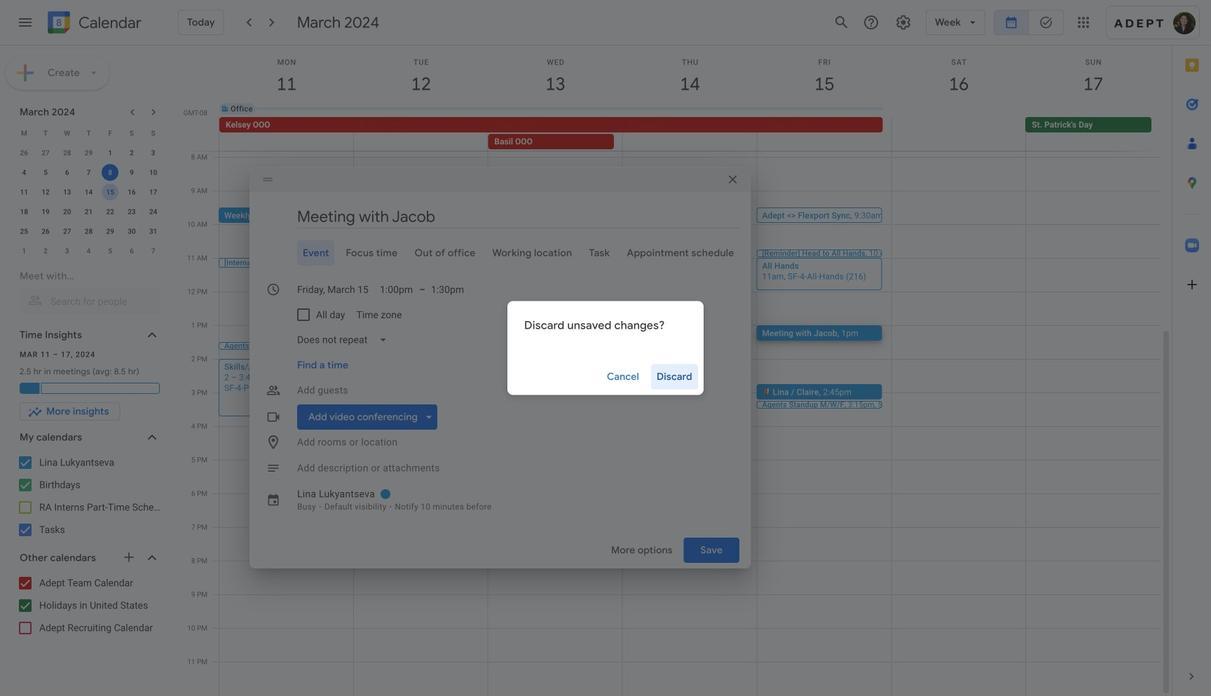Task type: describe. For each thing, give the bounding box(es) containing it.
2 element
[[123, 144, 140, 161]]

april 1 element
[[16, 243, 32, 259]]

12 element
[[37, 184, 54, 200]]

april 6 element
[[123, 243, 140, 259]]

8, today element
[[102, 164, 119, 181]]

26 element
[[37, 223, 54, 240]]

5 element
[[37, 164, 54, 181]]

16 element
[[123, 184, 140, 200]]

february 28 element
[[59, 144, 76, 161]]

30 element
[[123, 223, 140, 240]]

21 element
[[80, 203, 97, 220]]

1 horizontal spatial tab list
[[1173, 46, 1211, 657]]

6 element
[[59, 164, 76, 181]]

18 element
[[16, 203, 32, 220]]

Start date text field
[[297, 277, 369, 302]]

17 element
[[145, 184, 162, 200]]

to element
[[419, 284, 426, 295]]

14 element
[[80, 184, 97, 200]]

15 element
[[102, 184, 119, 200]]

april 5 element
[[102, 243, 119, 259]]

9 element
[[123, 164, 140, 181]]



Task type: locate. For each thing, give the bounding box(es) containing it.
april 4 element
[[80, 243, 97, 259]]

25 element
[[16, 223, 32, 240]]

19 element
[[37, 203, 54, 220]]

heading inside calendar element
[[76, 14, 142, 31]]

february 27 element
[[37, 144, 54, 161]]

february 29 element
[[80, 144, 97, 161]]

3 element
[[145, 144, 162, 161]]

None search field
[[0, 264, 174, 314]]

29 element
[[102, 223, 119, 240]]

april 2 element
[[37, 243, 54, 259]]

28 element
[[80, 223, 97, 240]]

31 element
[[145, 223, 162, 240]]

tab list
[[1173, 46, 1211, 657], [261, 240, 740, 266]]

Add title text field
[[297, 206, 740, 227]]

27 element
[[59, 223, 76, 240]]

other calendars list
[[3, 572, 174, 639]]

calendar element
[[45, 8, 142, 39]]

1 element
[[102, 144, 119, 161]]

april 7 element
[[145, 243, 162, 259]]

my calendars list
[[3, 451, 174, 541]]

grid
[[179, 46, 1172, 696]]

4 element
[[16, 164, 32, 181]]

23 element
[[123, 203, 140, 220]]

february 26 element
[[16, 144, 32, 161]]

main drawer image
[[17, 14, 34, 31]]

april 3 element
[[59, 243, 76, 259]]

11 element
[[16, 184, 32, 200]]

10 element
[[145, 164, 162, 181]]

cell
[[354, 103, 488, 114], [488, 103, 623, 114], [623, 103, 757, 114], [757, 103, 892, 114], [892, 103, 1026, 114], [1026, 103, 1161, 114], [354, 117, 488, 151], [623, 117, 757, 151], [757, 117, 891, 151], [891, 117, 1026, 151], [99, 163, 121, 182], [99, 182, 121, 202]]

22 element
[[102, 203, 119, 220]]

march 2024 grid
[[13, 123, 164, 261]]

row group
[[13, 143, 164, 261]]

13 element
[[59, 184, 76, 200]]

alert dialog
[[508, 301, 704, 395]]

24 element
[[145, 203, 162, 220]]

0 horizontal spatial tab list
[[261, 240, 740, 266]]

7 element
[[80, 164, 97, 181]]

20 element
[[59, 203, 76, 220]]

heading
[[76, 14, 142, 31]]

row
[[213, 92, 1172, 125], [213, 117, 1172, 151], [13, 123, 164, 143], [13, 143, 164, 163], [13, 163, 164, 182], [13, 182, 164, 202], [13, 202, 164, 222], [13, 222, 164, 241], [13, 241, 164, 261]]



Task type: vqa. For each thing, say whether or not it's contained in the screenshot.
tree item
no



